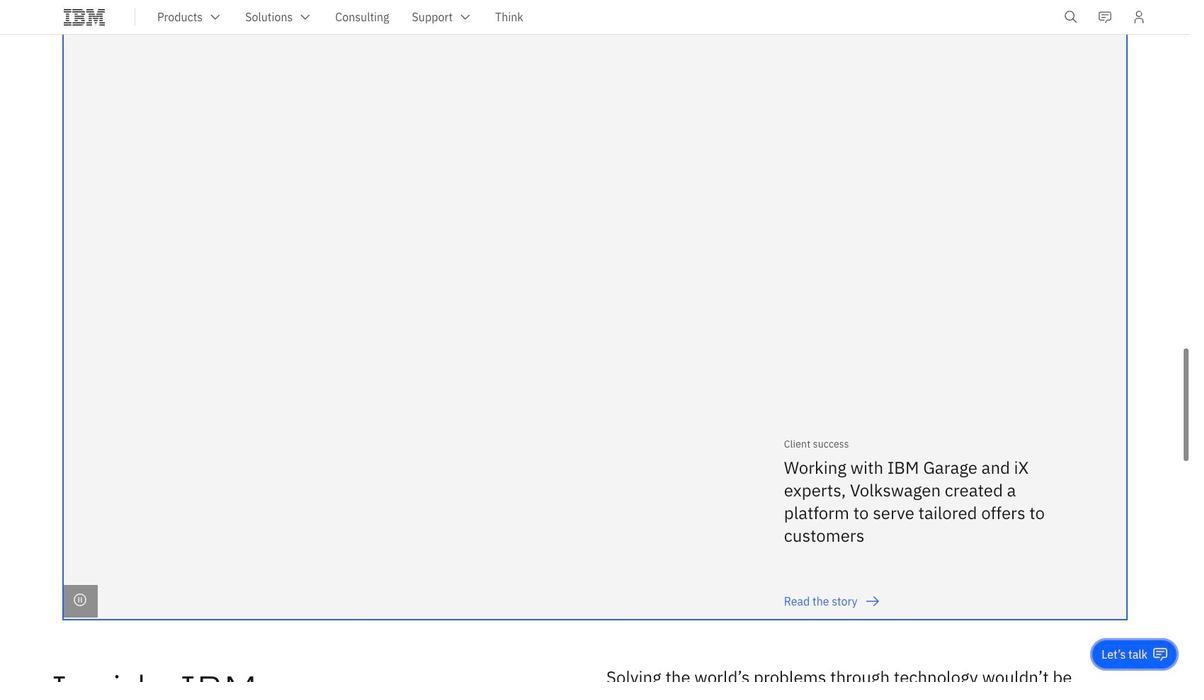Task type: describe. For each thing, give the bounding box(es) containing it.
let's talk element
[[1103, 647, 1148, 663]]



